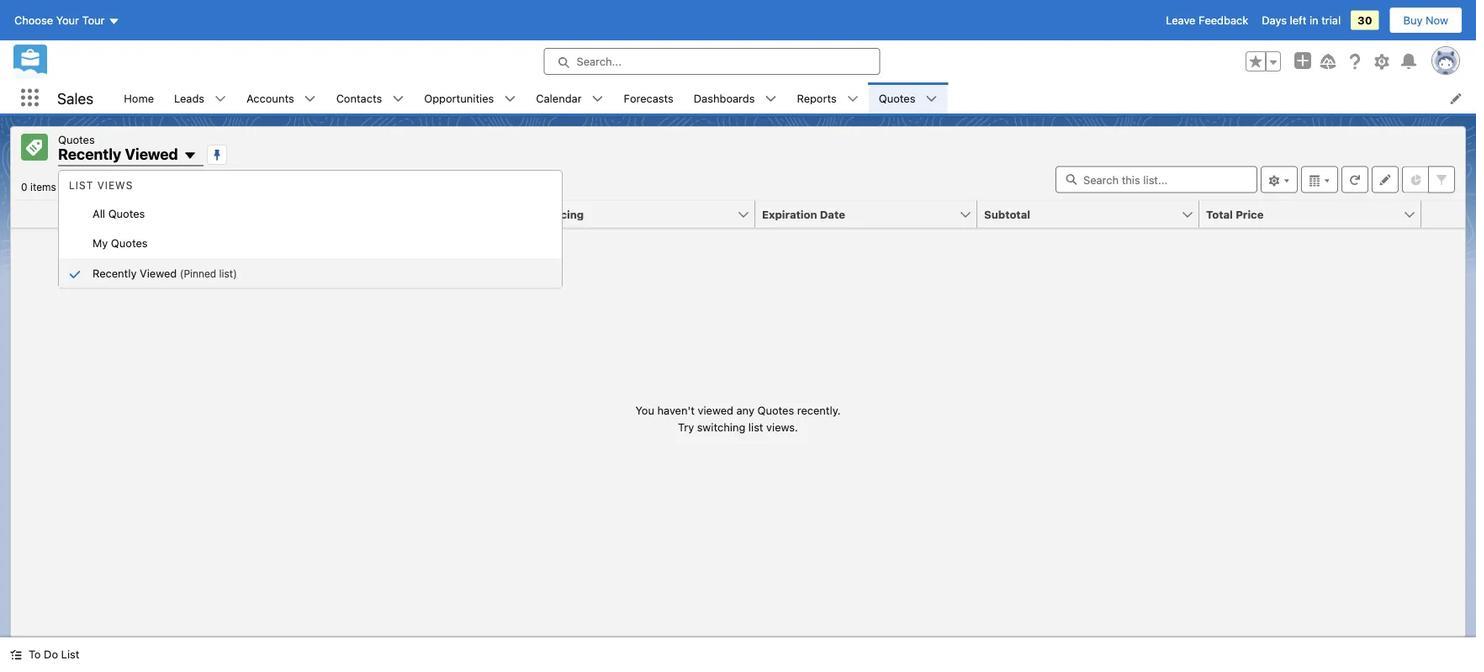 Task type: vqa. For each thing, say whether or not it's contained in the screenshot.
My Opportunities of
no



Task type: describe. For each thing, give the bounding box(es) containing it.
expiration
[[762, 208, 817, 220]]

list inside list box
[[69, 180, 94, 191]]

all quotes
[[93, 207, 145, 220]]

my quotes link
[[59, 228, 562, 258]]

leads link
[[164, 82, 215, 114]]

opportunities
[[424, 92, 494, 104]]

expiration date button
[[755, 201, 959, 228]]

text default image for opportunities
[[504, 93, 516, 105]]

expiration date
[[762, 208, 845, 220]]

text default image for leads
[[215, 93, 226, 105]]

quotes | list views list box
[[59, 172, 562, 288]]

dashboards list item
[[684, 82, 787, 114]]

text default image inside 'to do list' button
[[10, 649, 22, 661]]

list
[[749, 420, 763, 433]]

list views
[[69, 180, 133, 191]]

accounts list item
[[236, 82, 326, 114]]

seconds
[[139, 181, 179, 193]]

recently viewed (pinned list)
[[93, 267, 237, 279]]

you haven't viewed any quotes recently. try switching list views.
[[636, 404, 841, 433]]

contacts
[[336, 92, 382, 104]]

viewed
[[698, 404, 734, 417]]

viewed for recently viewed (pinned list)
[[140, 267, 177, 279]]

few
[[119, 181, 136, 193]]

do
[[44, 648, 58, 661]]

total price element
[[1200, 201, 1432, 228]]

buy
[[1404, 14, 1423, 26]]

(pinned
[[180, 267, 216, 279]]

subtotal element
[[978, 201, 1210, 228]]

to
[[29, 648, 41, 661]]

quotes down quote name
[[111, 237, 148, 249]]

my quotes
[[93, 237, 148, 249]]

reports link
[[787, 82, 847, 114]]

choose your tour
[[14, 14, 105, 26]]

list containing home
[[114, 82, 1476, 114]]

views.
[[766, 420, 798, 433]]

haven't
[[657, 404, 695, 417]]

text default image for accounts
[[304, 93, 316, 105]]

accounts
[[247, 92, 294, 104]]

quotes image
[[21, 134, 48, 161]]

forecasts link
[[614, 82, 684, 114]]

to do list
[[29, 648, 79, 661]]

total price
[[1206, 208, 1264, 220]]

contacts list item
[[326, 82, 414, 114]]

list)
[[219, 267, 237, 279]]

all quotes link
[[59, 199, 562, 228]]

expiration date element
[[755, 201, 988, 228]]

•
[[59, 181, 64, 193]]

0
[[21, 181, 27, 193]]

you
[[636, 404, 654, 417]]

home
[[124, 92, 154, 104]]

days left in trial
[[1262, 14, 1341, 26]]

accounts link
[[236, 82, 304, 114]]

in
[[1310, 14, 1319, 26]]

a
[[110, 181, 116, 193]]

0 items • updated a few seconds ago
[[21, 181, 199, 193]]

home link
[[114, 82, 164, 114]]

total price button
[[1200, 201, 1403, 228]]

days
[[1262, 14, 1287, 26]]

calendar
[[536, 92, 582, 104]]

Search Recently Viewed list view. search field
[[1056, 166, 1258, 193]]

quotes list item
[[869, 82, 948, 114]]

subtotal
[[984, 208, 1031, 220]]

search...
[[577, 55, 622, 68]]

quotes link
[[869, 82, 926, 114]]

status containing you haven't viewed any quotes recently.
[[636, 402, 841, 435]]

quote name button
[[88, 201, 293, 228]]

quotes down the few
[[108, 207, 145, 220]]

leads list item
[[164, 82, 236, 114]]

text default image for contacts
[[392, 93, 404, 105]]

any
[[737, 404, 754, 417]]



Task type: locate. For each thing, give the bounding box(es) containing it.
ago
[[182, 181, 199, 193]]

text default image for reports
[[847, 93, 859, 105]]

text default image inside leads list item
[[215, 93, 226, 105]]

reports
[[797, 92, 837, 104]]

quote name
[[95, 208, 162, 220]]

now
[[1426, 14, 1449, 26]]

group
[[1246, 51, 1281, 72]]

list
[[114, 82, 1476, 114]]

to do list button
[[0, 638, 89, 671]]

viewed for recently viewed
[[125, 145, 178, 163]]

quote
[[95, 208, 128, 220]]

1 vertical spatial recently
[[93, 267, 137, 279]]

buy now button
[[1389, 7, 1463, 34]]

text default image left reports "link"
[[765, 93, 777, 105]]

syncing
[[540, 208, 584, 220]]

all
[[93, 207, 105, 220]]

your
[[56, 14, 79, 26]]

text default image inside the contacts list item
[[392, 93, 404, 105]]

opportunities list item
[[414, 82, 526, 114]]

viewed inside quotes | list views list box
[[140, 267, 177, 279]]

recently viewed status
[[21, 181, 67, 193]]

date
[[820, 208, 845, 220]]

leave feedback link
[[1166, 14, 1249, 26]]

opportunities link
[[414, 82, 504, 114]]

reports list item
[[787, 82, 869, 114]]

switching
[[697, 420, 746, 433]]

list inside button
[[61, 648, 79, 661]]

choose
[[14, 14, 53, 26]]

quotes up views.
[[758, 404, 794, 417]]

syncing element
[[533, 201, 766, 228]]

text default image left to
[[10, 649, 22, 661]]

updated
[[67, 181, 108, 193]]

recently viewed|quotes|list view element
[[10, 126, 1466, 638]]

recently.
[[797, 404, 841, 417]]

quote name element
[[88, 201, 311, 228]]

recently inside quotes | list views list box
[[93, 267, 137, 279]]

trial
[[1322, 14, 1341, 26]]

text default image inside reports list item
[[847, 93, 859, 105]]

0 vertical spatial recently
[[58, 145, 121, 163]]

30
[[1358, 14, 1372, 26]]

3 text default image from the left
[[592, 93, 604, 105]]

text default image
[[304, 93, 316, 105], [392, 93, 404, 105], [765, 93, 777, 105], [847, 93, 859, 105], [10, 649, 22, 661]]

quotes right reports list item
[[879, 92, 916, 104]]

list
[[69, 180, 94, 191], [61, 648, 79, 661]]

text default image
[[215, 93, 226, 105], [504, 93, 516, 105], [592, 93, 604, 105], [926, 93, 938, 105]]

search... button
[[544, 48, 880, 75]]

tour
[[82, 14, 105, 26]]

calendar list item
[[526, 82, 614, 114]]

total
[[1206, 208, 1233, 220]]

recently up 'updated'
[[58, 145, 121, 163]]

item number element
[[11, 201, 61, 228]]

quotes
[[879, 92, 916, 104], [58, 133, 95, 146], [108, 207, 145, 220], [111, 237, 148, 249], [758, 404, 794, 417]]

text default image for dashboards
[[765, 93, 777, 105]]

list right the do on the left
[[61, 648, 79, 661]]

recently
[[58, 145, 121, 163], [93, 267, 137, 279]]

left
[[1290, 14, 1307, 26]]

items
[[30, 181, 56, 193]]

None search field
[[1056, 166, 1258, 193]]

sales
[[57, 89, 94, 107]]

quotes inside the "you haven't viewed any quotes recently. try switching list views."
[[758, 404, 794, 417]]

action element
[[1422, 201, 1465, 228]]

leave
[[1166, 14, 1196, 26]]

recently viewed
[[58, 145, 178, 163]]

list right •
[[69, 180, 94, 191]]

text default image inside opportunities list item
[[504, 93, 516, 105]]

text default image right reports
[[847, 93, 859, 105]]

text default image for quotes
[[926, 93, 938, 105]]

viewed
[[125, 145, 178, 163], [140, 267, 177, 279]]

text default image inside accounts list item
[[304, 93, 316, 105]]

dashboards
[[694, 92, 755, 104]]

price
[[1236, 208, 1264, 220]]

2 text default image from the left
[[504, 93, 516, 105]]

syncing button
[[533, 201, 737, 228]]

0 vertical spatial viewed
[[125, 145, 178, 163]]

feedback
[[1199, 14, 1249, 26]]

text default image inside calendar list item
[[592, 93, 604, 105]]

choose your tour button
[[13, 7, 121, 34]]

try
[[678, 420, 694, 433]]

status
[[636, 402, 841, 435]]

subtotal button
[[978, 201, 1181, 228]]

my
[[93, 237, 108, 249]]

text default image for calendar
[[592, 93, 604, 105]]

4 text default image from the left
[[926, 93, 938, 105]]

text default image inside "quotes" "list item"
[[926, 93, 938, 105]]

viewed left (pinned on the top left
[[140, 267, 177, 279]]

name
[[131, 208, 162, 220]]

action image
[[1422, 201, 1465, 228]]

contacts link
[[326, 82, 392, 114]]

recently for recently viewed
[[58, 145, 121, 163]]

quotes down sales
[[58, 133, 95, 146]]

leads
[[174, 92, 205, 104]]

views
[[97, 180, 133, 191]]

forecasts
[[624, 92, 674, 104]]

text default image right contacts
[[392, 93, 404, 105]]

leave feedback
[[1166, 14, 1249, 26]]

recently down my quotes
[[93, 267, 137, 279]]

1 text default image from the left
[[215, 93, 226, 105]]

viewed up seconds
[[125, 145, 178, 163]]

1 vertical spatial list
[[61, 648, 79, 661]]

recently for recently viewed (pinned list)
[[93, 267, 137, 279]]

0 vertical spatial list
[[69, 180, 94, 191]]

text default image right accounts
[[304, 93, 316, 105]]

quotes inside "list item"
[[879, 92, 916, 104]]

calendar link
[[526, 82, 592, 114]]

dashboards link
[[684, 82, 765, 114]]

1 vertical spatial viewed
[[140, 267, 177, 279]]

item number image
[[11, 201, 61, 228]]

text default image inside the dashboards list item
[[765, 93, 777, 105]]

buy now
[[1404, 14, 1449, 26]]



